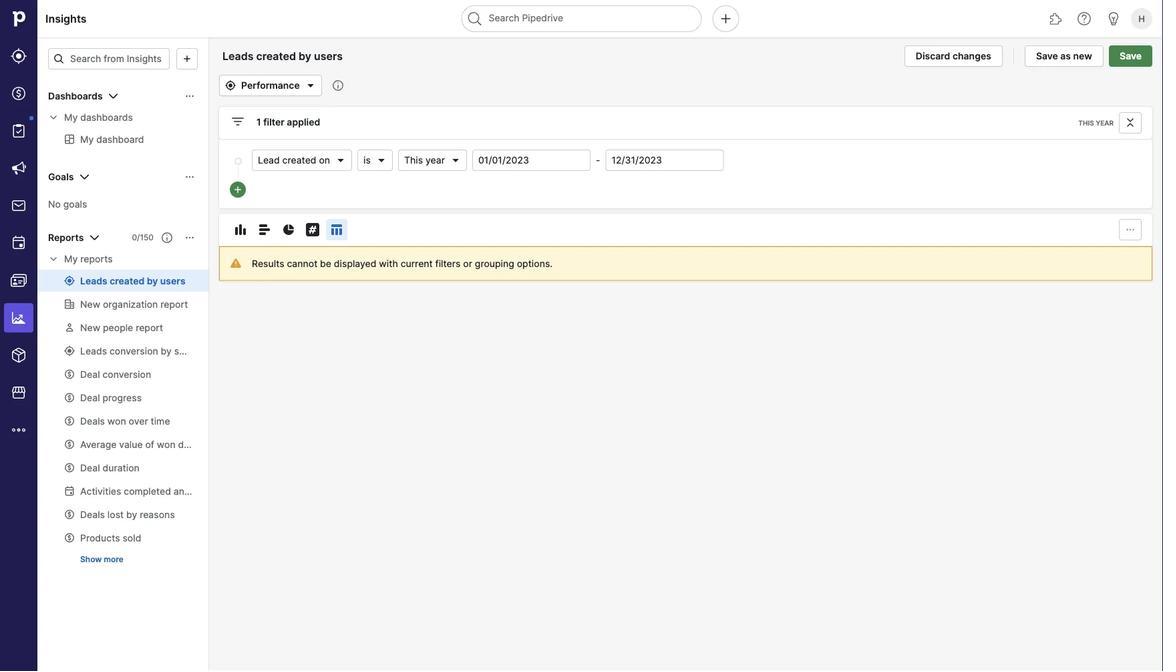 Task type: describe. For each thing, give the bounding box(es) containing it.
color primary image inside dashboards button
[[184, 91, 195, 102]]

home image
[[9, 9, 29, 29]]

color undefined image
[[11, 123, 27, 139]]

options.
[[517, 258, 553, 269]]

color primary inverted image
[[232, 184, 243, 195]]

1 horizontal spatial year
[[1096, 119, 1114, 127]]

color primary image inside goals button
[[76, 169, 92, 185]]

my dashboards
[[64, 112, 133, 123]]

displayed
[[334, 258, 376, 269]]

discard changes
[[916, 50, 991, 62]]

1 vertical spatial reports
[[80, 254, 113, 265]]

my reports
[[64, 254, 113, 265]]

1 vertical spatial goals
[[63, 198, 87, 210]]

more image
[[11, 422, 27, 438]]

goals inside button
[[48, 171, 74, 183]]

as
[[1060, 50, 1071, 62]]

color primary image inside dashboards button
[[105, 88, 121, 104]]

color primary image inside lead created on popup button
[[335, 155, 346, 166]]

contacts image
[[11, 273, 27, 289]]

1
[[257, 117, 261, 128]]

changes
[[953, 50, 991, 62]]

h button
[[1128, 5, 1155, 32]]

discard
[[916, 50, 950, 62]]

show
[[80, 555, 102, 564]]

activities image
[[11, 235, 27, 251]]

is field
[[357, 150, 393, 171]]

results
[[252, 258, 284, 269]]

Leads created by users field
[[219, 47, 367, 65]]

1 vertical spatial dashboards
[[80, 112, 133, 123]]

1 horizontal spatial this year
[[1078, 119, 1114, 127]]

year inside this year popup button
[[425, 155, 445, 166]]

dashboards inside button
[[48, 91, 103, 102]]

discard changes button
[[904, 45, 1003, 67]]

insights
[[45, 12, 87, 25]]

no
[[48, 198, 61, 210]]

1 filter applied
[[257, 117, 320, 128]]

campaigns image
[[11, 160, 27, 176]]

color primary image inside this year popup button
[[450, 155, 461, 166]]

save for save as new
[[1036, 50, 1058, 62]]

-
[[596, 155, 600, 166]]

dashboards button
[[37, 86, 208, 107]]

this year inside this year popup button
[[404, 155, 445, 166]]

1 horizontal spatial this
[[1078, 119, 1094, 127]]

is
[[363, 155, 371, 166]]

grouping
[[475, 258, 514, 269]]

on
[[319, 155, 330, 166]]

current
[[401, 258, 433, 269]]

be
[[320, 258, 331, 269]]

Search from Insights text field
[[48, 48, 170, 69]]

color secondary image for my reports
[[48, 254, 59, 265]]

color primary image inside goals button
[[184, 172, 195, 182]]

my for my reports
[[64, 254, 78, 265]]

This year field
[[398, 150, 467, 171]]

sales inbox image
[[11, 198, 27, 214]]



Task type: vqa. For each thing, say whether or not it's contained in the screenshot.
Discard
yes



Task type: locate. For each thing, give the bounding box(es) containing it.
new
[[1073, 50, 1092, 62]]

this inside popup button
[[404, 155, 423, 166]]

dashboards down dashboards button
[[80, 112, 133, 123]]

1 vertical spatial year
[[425, 155, 445, 166]]

my
[[64, 112, 78, 123], [64, 254, 78, 265]]

goals
[[48, 171, 74, 183], [63, 198, 87, 210]]

goals up no
[[48, 171, 74, 183]]

0 vertical spatial goals
[[48, 171, 74, 183]]

info image
[[333, 80, 343, 91]]

color warning image
[[230, 258, 241, 269]]

save left as
[[1036, 50, 1058, 62]]

color secondary image left my reports
[[48, 254, 59, 265]]

2 my from the top
[[64, 254, 78, 265]]

sales assistant image
[[1106, 11, 1122, 27]]

2 save from the left
[[1120, 50, 1142, 62]]

0/150
[[132, 233, 154, 242]]

no goals
[[48, 198, 87, 210]]

quick add image
[[718, 11, 734, 27]]

save down h button
[[1120, 50, 1142, 62]]

save button
[[1109, 45, 1152, 67]]

applied
[[287, 117, 320, 128]]

0 vertical spatial reports
[[48, 232, 84, 243]]

this
[[1078, 119, 1094, 127], [404, 155, 423, 166]]

dashboards
[[48, 91, 103, 102], [80, 112, 133, 123]]

this year button
[[398, 150, 467, 171]]

0 vertical spatial this year
[[1078, 119, 1114, 127]]

is button
[[357, 150, 393, 171]]

MM/DD/YYYY text field
[[606, 150, 724, 171]]

0 vertical spatial color secondary image
[[48, 112, 59, 123]]

quick help image
[[1076, 11, 1092, 27]]

or
[[463, 258, 472, 269]]

0 vertical spatial year
[[1096, 119, 1114, 127]]

0 horizontal spatial this year
[[404, 155, 445, 166]]

reports
[[48, 232, 84, 243], [80, 254, 113, 265]]

0 horizontal spatial save
[[1036, 50, 1058, 62]]

cannot
[[287, 258, 318, 269]]

created
[[282, 155, 316, 166]]

1 horizontal spatial save
[[1120, 50, 1142, 62]]

1 color secondary image from the top
[[48, 112, 59, 123]]

my for my dashboards
[[64, 112, 78, 123]]

0 vertical spatial dashboards
[[48, 91, 103, 102]]

0 horizontal spatial year
[[425, 155, 445, 166]]

show more
[[80, 555, 124, 564]]

filter
[[263, 117, 285, 128]]

show more button
[[75, 552, 129, 568]]

with
[[379, 258, 398, 269]]

my right color undefined image at the top of page
[[64, 112, 78, 123]]

save for save
[[1120, 50, 1142, 62]]

color secondary image
[[48, 112, 59, 123], [48, 254, 59, 265]]

results cannot be displayed with current filters or grouping options.
[[252, 258, 553, 269]]

h
[[1138, 13, 1145, 24]]

marketplace image
[[11, 385, 27, 401]]

goals right no
[[63, 198, 87, 210]]

filters
[[435, 258, 461, 269]]

1 vertical spatial color secondary image
[[48, 254, 59, 265]]

this year
[[1078, 119, 1114, 127], [404, 155, 445, 166]]

1 my from the top
[[64, 112, 78, 123]]

save inside button
[[1036, 50, 1058, 62]]

MM/DD/YYYY text field
[[472, 150, 591, 171]]

1 vertical spatial this year
[[404, 155, 445, 166]]

color primary image inside is popup button
[[376, 155, 387, 166]]

1 save from the left
[[1036, 50, 1058, 62]]

color primary image
[[179, 53, 195, 64], [302, 77, 318, 94], [222, 80, 238, 91], [105, 88, 121, 104], [230, 114, 246, 130], [376, 155, 387, 166], [184, 172, 195, 182], [257, 222, 273, 238], [281, 222, 297, 238], [1122, 224, 1138, 235], [162, 232, 172, 243], [184, 232, 195, 243]]

0 horizontal spatial this
[[404, 155, 423, 166]]

deals image
[[11, 86, 27, 102]]

Lead created on field
[[252, 150, 352, 171]]

save as new button
[[1025, 45, 1104, 67]]

Search Pipedrive field
[[461, 5, 702, 32]]

color primary image
[[53, 53, 64, 64], [184, 91, 195, 102], [1122, 118, 1138, 128], [335, 155, 346, 166], [450, 155, 461, 166], [76, 169, 92, 185], [232, 222, 249, 238], [305, 222, 321, 238], [329, 222, 345, 238], [86, 230, 102, 246]]

lead created on button
[[252, 150, 352, 171]]

save inside button
[[1120, 50, 1142, 62]]

save as new
[[1036, 50, 1092, 62]]

menu item
[[0, 299, 37, 337]]

2 color secondary image from the top
[[48, 254, 59, 265]]

performance button
[[219, 75, 322, 96]]

menu
[[0, 0, 37, 671]]

color secondary image right color undefined image at the top of page
[[48, 112, 59, 123]]

1 vertical spatial my
[[64, 254, 78, 265]]

1 vertical spatial this
[[404, 155, 423, 166]]

insights image
[[11, 310, 27, 326]]

reports down no goals
[[80, 254, 113, 265]]

color secondary image for my dashboards
[[48, 112, 59, 123]]

leads image
[[11, 48, 27, 64]]

lead
[[258, 155, 280, 166]]

save
[[1036, 50, 1058, 62], [1120, 50, 1142, 62]]

products image
[[11, 347, 27, 363]]

goals button
[[37, 166, 208, 188]]

performance
[[241, 80, 300, 91]]

0 vertical spatial this
[[1078, 119, 1094, 127]]

dashboards up my dashboards
[[48, 91, 103, 102]]

more
[[104, 555, 124, 564]]

year
[[1096, 119, 1114, 127], [425, 155, 445, 166]]

0 vertical spatial my
[[64, 112, 78, 123]]

reports up my reports
[[48, 232, 84, 243]]

lead created on
[[258, 155, 330, 166]]

my down no goals
[[64, 254, 78, 265]]



